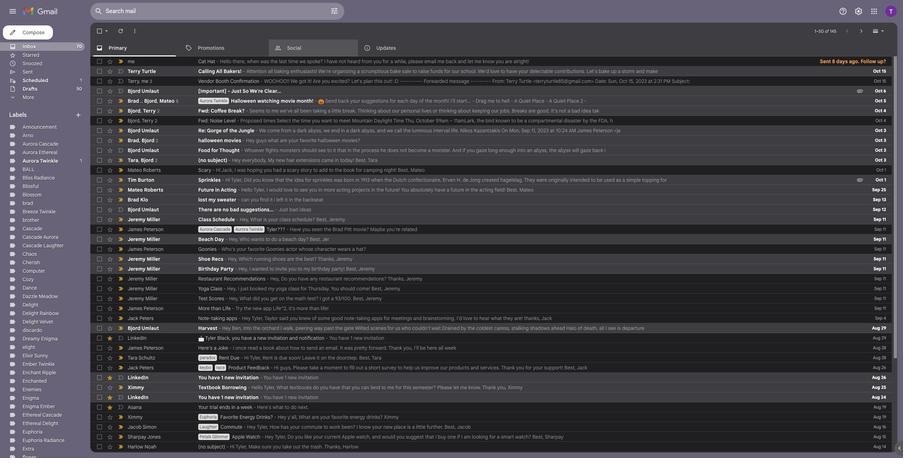Task type: vqa. For each thing, say whether or not it's contained in the screenshot.


Task type: locate. For each thing, give the bounding box(es) containing it.
couldn't
[[413, 325, 431, 331]]

1 26 from the top
[[882, 365, 887, 370]]

hey up watch at bottom left
[[247, 424, 256, 430]]

ember
[[23, 361, 37, 368], [40, 404, 55, 410]]

1 vertical spatial enigma
[[23, 395, 39, 401]]

noise
[[210, 118, 223, 124]]

͏
[[385, 335, 386, 341], [386, 335, 387, 341], [387, 335, 388, 341], [388, 335, 390, 341], [390, 335, 391, 341], [391, 335, 392, 341], [392, 335, 393, 341], [393, 335, 395, 341], [395, 335, 396, 341], [396, 335, 397, 341], [397, 335, 399, 341], [399, 335, 400, 341], [400, 335, 401, 341], [401, 335, 402, 341], [402, 335, 404, 341], [404, 335, 405, 341], [405, 335, 406, 341], [406, 335, 407, 341], [407, 335, 409, 341], [409, 335, 410, 341], [410, 335, 411, 341], [411, 335, 412, 341], [412, 335, 414, 341], [414, 335, 415, 341], [415, 335, 416, 341], [416, 335, 417, 341], [417, 335, 419, 341], [419, 335, 420, 341], [420, 335, 421, 341], [421, 335, 423, 341], [423, 335, 424, 341], [424, 335, 425, 341], [425, 335, 426, 341], [426, 335, 428, 341], [428, 335, 429, 341], [429, 335, 430, 341], [430, 335, 431, 341], [431, 335, 433, 341], [433, 335, 434, 341], [434, 335, 435, 341], [435, 335, 436, 341], [436, 335, 438, 341], [438, 335, 439, 341], [439, 335, 440, 341], [440, 335, 442, 341], [442, 335, 443, 341], [443, 335, 444, 341], [444, 335, 445, 341], [445, 335, 447, 341], [447, 335, 448, 341], [448, 335, 449, 341], [449, 335, 450, 341], [450, 335, 452, 341], [452, 335, 453, 341], [453, 335, 454, 341], [454, 335, 455, 341], [455, 335, 457, 341], [457, 335, 458, 341], [458, 335, 459, 341], [459, 335, 461, 341], [461, 335, 462, 341], [462, 335, 463, 341], [463, 335, 464, 341], [464, 335, 466, 341], [466, 335, 467, 341], [467, 335, 468, 341], [468, 335, 469, 341], [469, 335, 471, 341], [471, 335, 472, 341], [472, 335, 473, 341], [473, 335, 474, 341], [474, 335, 476, 341], [476, 335, 477, 341], [477, 335, 478, 341], [478, 335, 479, 341], [479, 335, 481, 341], [481, 335, 482, 341], [482, 335, 483, 341], [483, 335, 485, 341], [485, 335, 486, 341], [486, 335, 487, 341], [487, 335, 488, 341], [488, 335, 490, 341], [490, 335, 491, 341], [491, 335, 492, 341], [492, 335, 493, 341], [493, 335, 495, 341], [495, 335, 496, 341], [319, 375, 320, 381], [320, 375, 321, 381], [321, 375, 323, 381], [323, 375, 324, 381], [324, 375, 325, 381], [325, 375, 326, 381], [326, 375, 328, 381], [328, 375, 329, 381], [329, 375, 330, 381], [330, 375, 331, 381], [331, 375, 333, 381], [333, 375, 334, 381], [334, 375, 335, 381], [335, 375, 336, 381], [336, 375, 338, 381], [338, 375, 339, 381], [339, 375, 340, 381], [340, 375, 342, 381], [342, 375, 343, 381], [343, 375, 344, 381], [344, 375, 345, 381], [345, 375, 347, 381], [347, 375, 348, 381], [348, 375, 349, 381], [349, 375, 350, 381], [350, 375, 352, 381], [352, 375, 353, 381], [353, 375, 354, 381], [354, 375, 355, 381], [355, 375, 357, 381], [357, 375, 358, 381], [358, 375, 359, 381], [359, 375, 361, 381], [361, 375, 362, 381], [362, 375, 363, 381], [363, 375, 364, 381], [364, 375, 366, 381], [366, 375, 367, 381], [367, 375, 368, 381], [368, 375, 369, 381], [369, 375, 371, 381], [371, 375, 372, 381], [372, 375, 373, 381], [373, 375, 374, 381], [374, 375, 376, 381], [376, 375, 377, 381], [377, 375, 378, 381], [378, 375, 379, 381], [379, 375, 381, 381], [381, 375, 382, 381], [382, 375, 383, 381], [383, 375, 385, 381], [385, 375, 386, 381], [386, 375, 387, 381], [387, 375, 388, 381], [388, 375, 390, 381], [390, 375, 391, 381], [391, 375, 392, 381], [392, 375, 393, 381], [393, 375, 395, 381], [395, 375, 396, 381], [396, 375, 397, 381], [397, 375, 398, 381], [398, 375, 400, 381], [400, 375, 401, 381], [401, 375, 402, 381], [402, 375, 404, 381], [404, 375, 405, 381], [405, 375, 406, 381], [406, 375, 407, 381], [407, 375, 409, 381], [409, 375, 410, 381], [410, 375, 411, 381], [411, 375, 412, 381], [412, 375, 414, 381], [414, 375, 415, 381], [415, 375, 416, 381], [416, 375, 417, 381], [417, 375, 419, 381], [419, 375, 420, 381], [420, 375, 421, 381], [421, 375, 423, 381], [422, 375, 424, 381], [424, 375, 425, 381], [425, 375, 426, 381], [426, 375, 428, 381], [428, 375, 429, 381], [429, 375, 430, 381], [319, 394, 320, 401], [320, 394, 321, 401], [321, 394, 323, 401], [323, 394, 324, 401], [324, 394, 325, 401], [325, 394, 326, 401], [326, 394, 328, 401], [328, 394, 329, 401], [329, 394, 330, 401], [330, 394, 331, 401], [331, 394, 333, 401], [333, 394, 334, 401], [334, 394, 335, 401], [335, 394, 336, 401], [336, 394, 338, 401], [338, 394, 339, 401], [339, 394, 340, 401], [340, 394, 342, 401], [342, 394, 343, 401], [343, 394, 344, 401], [344, 394, 345, 401], [345, 394, 347, 401], [347, 394, 348, 401], [348, 394, 349, 401], [349, 394, 350, 401], [350, 394, 352, 401], [352, 394, 353, 401], [353, 394, 354, 401], [354, 394, 355, 401], [355, 394, 357, 401], [357, 394, 358, 401], [358, 394, 359, 401], [359, 394, 361, 401], [361, 394, 362, 401], [362, 394, 363, 401], [363, 394, 364, 401], [364, 394, 366, 401], [366, 394, 367, 401], [367, 394, 368, 401], [368, 394, 369, 401], [369, 394, 371, 401], [371, 394, 372, 401], [372, 394, 373, 401], [373, 394, 374, 401], [374, 394, 376, 401], [376, 394, 377, 401], [377, 394, 378, 401], [378, 394, 379, 401], [379, 394, 381, 401], [381, 394, 382, 401], [382, 394, 383, 401], [383, 394, 385, 401], [385, 394, 386, 401], [386, 394, 387, 401], [387, 394, 388, 401], [388, 394, 390, 401], [390, 394, 391, 401], [391, 394, 392, 401], [392, 394, 393, 401], [393, 394, 395, 401], [395, 394, 396, 401], [396, 394, 397, 401], [397, 394, 398, 401], [398, 394, 400, 401], [400, 394, 401, 401], [401, 394, 402, 401], [402, 394, 404, 401], [404, 394, 405, 401], [405, 394, 406, 401], [406, 394, 407, 401], [407, 394, 409, 401], [409, 394, 410, 401], [410, 394, 411, 401], [411, 394, 412, 401], [412, 394, 414, 401], [414, 394, 415, 401], [415, 394, 416, 401], [416, 394, 417, 401], [417, 394, 419, 401], [419, 394, 420, 401], [420, 394, 421, 401], [421, 394, 423, 401], [422, 394, 424, 401], [424, 394, 425, 401], [425, 394, 426, 401], [426, 394, 428, 401], [428, 394, 429, 401], [429, 394, 430, 401]]

favorite up laughter commute - hey tyler, how has your commute to work been? i know your new place is a little further. best, jacob
[[332, 414, 349, 420]]

2 vertical spatial not
[[400, 147, 407, 154]]

test?
[[308, 295, 319, 302]]

2 inside brad , bjord 2
[[156, 138, 158, 143]]

0 vertical spatial 15
[[882, 68, 887, 74]]

main content
[[90, 23, 898, 458]]

your down alright!
[[519, 68, 529, 74]]

30 ‌ from the left
[[347, 404, 347, 411]]

2 horizontal spatial thank
[[502, 365, 515, 371]]

we're inside "link"
[[250, 88, 263, 94]]

2 vertical spatial ethereal
[[23, 420, 41, 427]]

3 row from the top
[[90, 76, 892, 86]]

enigma
[[41, 336, 58, 342], [23, 395, 39, 401], [23, 404, 39, 410]]

ethereal delight
[[23, 420, 58, 427]]

twinkle for ember twinkle link
[[38, 361, 55, 368]]

5 umlaut from the top
[[142, 325, 159, 331]]

None search field
[[90, 3, 345, 20]]

25 for textbook borrowing - hello tyler, what textbooks do you have that you can lend to me for this semester? please let me know. thank you, ximmy
[[882, 385, 887, 390]]

59am
[[436, 118, 449, 124]]

9 row from the top
[[90, 136, 892, 145]]

0 vertical spatial 19
[[883, 405, 887, 410]]

0 vertical spatial got
[[299, 78, 307, 84]]

should up 93/100.
[[340, 286, 355, 292]]

0 vertical spatial i
[[605, 147, 606, 154]]

8 row from the top
[[90, 126, 892, 136]]

1 umlaut from the top
[[142, 88, 159, 94]]

sep 12
[[874, 207, 887, 212]]

jack,
[[222, 167, 233, 173]]

meadow
[[39, 293, 58, 300]]

2 for vendor booth confirmation - woohoo!! we got it! are you excited? let's plan this out! :d ---------- forwarded message --------- from: terry turtle <terryturtle85@gmail.com> date: sun, oct 15, 2023 at 2:31 pm subject:
[[150, 79, 152, 84]]

tim burton
[[128, 177, 154, 183]]

gmail image
[[23, 4, 61, 18]]

our up time
[[392, 108, 400, 114]]

2 dark from the left
[[350, 127, 360, 134]]

1 horizontal spatial love
[[464, 315, 473, 322]]

linkedin for aug 26
[[128, 375, 149, 381]]

oct 3
[[876, 128, 887, 133], [876, 138, 887, 143], [876, 148, 887, 153], [876, 157, 887, 163]]

brad left klo
[[128, 197, 139, 203]]

1 vertical spatial sent
[[23, 69, 33, 75]]

1 vertical spatial roberts
[[144, 187, 163, 193]]

invitation down "borrowing" in the left of the page
[[236, 394, 259, 401]]

radiance for euphoria radiance
[[44, 437, 65, 444]]

1 vertical spatial i'll
[[414, 345, 419, 351]]

63 ‌ from the left
[[389, 404, 389, 411]]

dark down been
[[297, 127, 307, 134]]

0 horizontal spatial would
[[269, 187, 283, 193]]

i left left
[[274, 197, 275, 203]]

0 horizontal spatial apps
[[226, 315, 237, 322]]

42 ‌ from the left
[[362, 404, 362, 411]]

25 for future in acting - hello tyler, i would love to see you in more acting projects in the future! you absolutely have a future in the acting field! best, mateo
[[882, 187, 887, 192]]

1 peters from the top
[[140, 315, 154, 322]]

0 vertical spatial an
[[527, 147, 533, 154]]

tyler
[[205, 335, 216, 341]]

1 aug 19 from the top
[[874, 405, 887, 410]]

suggest
[[406, 434, 424, 440]]

schedule
[[213, 216, 235, 223]]

0 vertical spatial just
[[231, 88, 242, 94]]

was up attention
[[261, 58, 269, 65]]

that up today!
[[337, 147, 347, 154]]

trial
[[210, 404, 218, 411]]

0 horizontal spatial halloween
[[198, 137, 223, 144]]

1 bjord , terry 2 from the top
[[128, 107, 160, 114]]

aug 28
[[874, 345, 887, 351], [874, 355, 887, 360]]

time down been
[[301, 118, 311, 124]]

paradox rent due - hi tyler, rent is due soon! leave it on the doorstep. best, tara
[[200, 355, 382, 361]]

abyss
[[558, 147, 571, 154]]

oct 15 up oct 6
[[875, 78, 887, 84]]

1 horizontal spatial halloween
[[318, 137, 341, 144]]

1 vertical spatial 28
[[882, 355, 887, 360]]

1 vertical spatial please
[[438, 384, 452, 391]]

blossom link
[[23, 192, 42, 198]]

euphoria inside the 'euphoria favorite energy drinks? - hey y'all, what are your favorite energy drinks? ximmy'
[[200, 414, 217, 420]]

i left just
[[238, 286, 239, 292]]

tyler, down more than life - try the new app life^2, it's more than life!
[[252, 315, 264, 322]]

main content containing primary
[[90, 23, 898, 458]]

cascade inside row
[[214, 227, 230, 232]]

1 vertical spatial mateo roberts
[[128, 187, 163, 193]]

0 vertical spatial love
[[491, 68, 500, 74]]

1 vertical spatial thanks,
[[388, 276, 405, 282]]

umlaut up brad , bjord 2
[[142, 127, 159, 134]]

do for textbooks
[[313, 384, 319, 391]]

2 horizontal spatial see
[[608, 325, 616, 331]]

67 ‌ from the left
[[394, 404, 394, 411]]

movie?
[[353, 226, 369, 233]]

sharpay
[[128, 434, 146, 440], [545, 434, 564, 440]]

do left 'next.'
[[291, 404, 297, 411]]

book up born
[[344, 167, 355, 173]]

more inside button
[[23, 94, 34, 101]]

sweater
[[217, 197, 237, 203]]

2 for halloween movies - hey guys what are your favorite halloween movies?
[[156, 138, 158, 143]]

62 ‌ from the left
[[387, 404, 387, 411]]

hey, for hey, which running shoes are the best? thanks, jeremy
[[228, 256, 238, 262]]

11 ‌ from the left
[[323, 404, 323, 411]]

the down today!
[[335, 167, 342, 173]]

1 you have 1 new invitation - you have 1 new invitation ͏ ͏ ͏ ͏ ͏ ͏ ͏ ͏ ͏ ͏ ͏ ͏ ͏ ͏ ͏ ͏ ͏ ͏ ͏ ͏ ͏ ͏ ͏ ͏ ͏ ͏ ͏ ͏ ͏ ͏ ͏ ͏ ͏ ͏ ͏ ͏ ͏ ͏ ͏ ͏ ͏ ͏ ͏ ͏ ͏ ͏ ͏ ͏ ͏ ͏ ͏ ͏ ͏ ͏ ͏ ͏ ͏ ͏ ͏ ͏ ͏ ͏ ͏ ͏ ͏ ͏ ͏ ͏ ͏ ͏ ͏ ͏ ͏ ͏ ͏ ͏ ͏ ͏ ͏ ͏ ͏ ͏ ͏ ͏ ͏ ͏ ͏ ͏ from the top
[[198, 375, 430, 381]]

1 vertical spatial got
[[323, 295, 330, 302]]

0 vertical spatial us
[[395, 325, 401, 331]]

confirmation
[[230, 78, 259, 84]]

harvest
[[198, 325, 218, 331]]

quiet up it's
[[554, 98, 566, 104]]

sep 25
[[873, 187, 887, 192]]

1 horizontal spatial book
[[344, 167, 355, 173]]

31 ‌ from the left
[[348, 404, 348, 411]]

3 oct 3 from the top
[[876, 148, 887, 153]]

euphoria for euphoria favorite energy drinks? - hey y'all, what are your favorite energy drinks? ximmy
[[200, 414, 217, 420]]

1 horizontal spatial gaze
[[581, 147, 592, 154]]

2 vertical spatial thanks,
[[325, 444, 342, 450]]

advanced search options image
[[328, 4, 342, 18]]

feedback
[[247, 365, 269, 371]]

hi down commute
[[230, 444, 235, 450]]

0 horizontal spatial dark
[[297, 127, 307, 134]]

twinkle down aurora ethereal on the left of page
[[40, 158, 58, 164]]

1 horizontal spatial on
[[321, 355, 327, 361]]

monster.
[[432, 147, 452, 154]]

1 vertical spatial aug 19
[[874, 414, 887, 420]]

hey, for hey, i just booked my yoga class for thursday. you should come! best, jeremy
[[227, 286, 237, 292]]

hello
[[220, 58, 231, 65], [241, 187, 253, 193], [252, 384, 263, 391]]

in right end
[[341, 127, 345, 134]]

wanted
[[252, 266, 268, 272]]

discardo
[[23, 327, 42, 334]]

tyler, up feedback
[[250, 355, 262, 361]]

used
[[604, 177, 615, 183]]

0 horizontal spatial aurora twinkle
[[23, 158, 58, 164]]

bjord umlaut down klo
[[128, 207, 159, 213]]

7 row from the top
[[90, 116, 892, 126]]

you down feedback
[[264, 375, 272, 381]]

None checkbox
[[96, 28, 103, 35], [96, 68, 103, 75], [96, 107, 103, 114], [96, 137, 103, 144], [96, 157, 103, 164], [96, 177, 103, 184], [96, 186, 103, 193], [96, 196, 103, 203], [96, 236, 103, 243], [96, 265, 103, 273], [96, 275, 103, 282], [96, 295, 103, 302], [96, 305, 103, 312], [96, 335, 103, 342], [96, 374, 103, 381], [96, 394, 103, 401], [96, 414, 103, 421], [96, 434, 103, 441], [96, 28, 103, 35], [96, 68, 103, 75], [96, 107, 103, 114], [96, 137, 103, 144], [96, 157, 103, 164], [96, 177, 103, 184], [96, 186, 103, 193], [96, 196, 103, 203], [96, 236, 103, 243], [96, 265, 103, 273], [96, 275, 103, 282], [96, 295, 103, 302], [96, 305, 103, 312], [96, 335, 103, 342], [96, 374, 103, 381], [96, 394, 103, 401], [96, 414, 103, 421], [96, 434, 103, 441]]

due
[[279, 355, 288, 361]]

more inside row
[[198, 305, 210, 312]]

2 aug 19 from the top
[[874, 414, 887, 420]]

55 ‌ from the left
[[379, 404, 379, 411]]

laughter inside laughter commute - hey tyler, how has your commute to work been? i know your new place is a little further. best, jacob
[[200, 424, 217, 430]]

2 vertical spatial hello
[[252, 384, 263, 391]]

0 vertical spatial more
[[23, 94, 34, 101]]

mateo roberts down burton
[[128, 187, 163, 193]]

row containing tara
[[90, 155, 892, 165]]

4 oct 3 from the top
[[876, 157, 887, 163]]

brad , bjord 2
[[128, 137, 158, 144]]

tab list containing primary
[[90, 40, 898, 56]]

not right it's
[[559, 108, 567, 114]]

here's up the drinks?
[[257, 404, 272, 411]]

brother
[[23, 217, 39, 223]]

sep 11
[[874, 217, 887, 222], [875, 227, 887, 232], [874, 237, 887, 242], [875, 246, 887, 252], [874, 256, 887, 262], [874, 266, 887, 271], [875, 276, 887, 281], [875, 286, 887, 291], [875, 296, 887, 301], [875, 306, 887, 311]]

1 vertical spatial ember
[[40, 404, 55, 410]]

0 vertical spatial see
[[318, 147, 326, 154]]

0 vertical spatial little
[[332, 108, 342, 114]]

hello for hello there, when was the last time we spoke? i have not heard from you for a while, please email me back and let me know you are alright!
[[220, 58, 231, 65]]

if for one
[[457, 434, 460, 440]]

hat?
[[356, 246, 366, 252]]

we
[[300, 58, 306, 65], [324, 127, 330, 134], [387, 127, 393, 134]]

28 row from the top
[[90, 323, 892, 333]]

you down dutch
[[401, 187, 409, 193]]

hey, for hey, what did you get on the math test? i got a 93/100. best, jeremy
[[229, 295, 239, 302]]

all left been
[[294, 108, 299, 114]]

1 apple from the left
[[232, 434, 245, 440]]

1 horizontal spatial aurora twinkle
[[235, 227, 263, 232]]

1 vertical spatial you have 1 new invitation - you have 1 new invitation ͏ ͏ ͏ ͏ ͏ ͏ ͏ ͏ ͏ ͏ ͏ ͏ ͏ ͏ ͏ ͏ ͏ ͏ ͏ ͏ ͏ ͏ ͏ ͏ ͏ ͏ ͏ ͏ ͏ ͏ ͏ ͏ ͏ ͏ ͏ ͏ ͏ ͏ ͏ ͏ ͏ ͏ ͏ ͏ ͏ ͏ ͏ ͏ ͏ ͏ ͏ ͏ ͏ ͏ ͏ ͏ ͏ ͏ ͏ ͏ ͏ ͏ ͏ ͏ ͏ ͏ ͏ ͏ ͏ ͏ ͏ ͏ ͏ ͏ ͏ ͏ ͏ ͏ ͏ ͏ ͏ ͏ ͏ ͏ ͏ ͏ ͏ ͏
[[198, 394, 430, 401]]

when up attention
[[247, 58, 259, 65]]

the left coldest
[[468, 325, 475, 331]]

0 vertical spatial laughter
[[44, 243, 64, 249]]

a up suggest
[[412, 424, 415, 430]]

0 vertical spatial can
[[241, 197, 250, 203]]

2 inside terry , me 2
[[150, 79, 152, 84]]

1 horizontal spatial let's
[[587, 68, 598, 74]]

umlaut for harvest
[[142, 325, 159, 331]]

1 a from the left
[[515, 98, 518, 104]]

0 vertical spatial would
[[269, 187, 283, 193]]

2 bake from the left
[[599, 68, 610, 74]]

2 fwd: from the top
[[198, 118, 209, 124]]

22 ‌ from the left
[[337, 404, 337, 411]]

us for help
[[415, 365, 420, 371]]

hear
[[480, 315, 490, 322]]

who's
[[222, 246, 236, 252]]

79 ‌ from the left
[[409, 404, 409, 411]]

1 horizontal spatial place
[[567, 98, 580, 104]]

to right add
[[329, 167, 334, 173]]

movies
[[224, 137, 241, 144]]

aurora twinkle link
[[23, 158, 58, 164]]

this left semester?
[[403, 384, 412, 391]]

1 horizontal spatial please
[[438, 384, 452, 391]]

43 ‌ from the left
[[363, 404, 363, 411]]

1 vertical spatial 4
[[884, 118, 887, 123]]

on down here's a joke - i once read a book about how to send an email. it was pretty forward. thank you, i'll be here all week
[[321, 355, 327, 361]]

a right read
[[259, 345, 262, 351]]

trash.
[[311, 444, 323, 450]]

enchanted link
[[23, 378, 47, 384]]

all
[[268, 68, 273, 74], [294, 108, 299, 114], [600, 325, 605, 331], [439, 345, 444, 351]]

take down has
[[282, 444, 292, 450]]

39 row from the top
[[90, 432, 892, 442]]

hat
[[208, 58, 215, 65]]

2 vertical spatial do
[[291, 404, 297, 411]]

elight
[[23, 344, 35, 351]]

row containing asana
[[90, 402, 892, 412]]

145
[[831, 28, 837, 34]]

2 5 from the left
[[176, 98, 179, 104]]

stalking
[[512, 325, 529, 331]]

1 horizontal spatial 5
[[884, 98, 887, 103]]

row containing jacob simon
[[90, 422, 892, 432]]

5 row from the top
[[90, 96, 892, 106]]

james peterson for more than life
[[128, 305, 164, 312]]

wants
[[251, 236, 265, 243]]

contributions.
[[555, 68, 586, 74]]

jacob up am
[[457, 424, 471, 430]]

has attachment image
[[857, 177, 864, 184]]

apple down commute
[[232, 434, 245, 440]]

delight for delight rainbow
[[23, 310, 38, 317]]

hey, up "recommendations"
[[239, 266, 248, 272]]

enigma down enigma link at left
[[23, 404, 39, 410]]

81 ‌ from the left
[[412, 404, 412, 411]]

2 bjord umlaut from the top
[[128, 127, 159, 134]]

twinkle up coffee
[[214, 98, 228, 103]]

a up halloween movies - hey guys what are your favorite halloween movies?
[[293, 127, 296, 134]]

james peterson for goonies
[[128, 246, 164, 252]]

(no for (no subject) - hey everybody, my new hair extensions came in today! best, tara
[[198, 157, 206, 163]]

tab list
[[90, 40, 898, 56]]

hey up black, at the bottom of page
[[222, 325, 231, 331]]

birthday
[[312, 266, 331, 272]]

5 bjord umlaut from the top
[[128, 325, 159, 331]]

16
[[883, 424, 887, 430]]

2 oct 3 from the top
[[876, 138, 887, 143]]

0 vertical spatial out
[[356, 365, 364, 371]]

new up ends at the bottom left
[[225, 394, 235, 401]]

laughter inside labels navigation
[[44, 243, 64, 249]]

54 ‌ from the left
[[377, 404, 377, 411]]

euphoria down euphoria link
[[23, 437, 43, 444]]

1 19 from the top
[[883, 405, 887, 410]]

let up school.
[[468, 58, 474, 65]]

umlaut for re: gorge of the jungle
[[142, 127, 159, 134]]

it right left
[[285, 197, 288, 203]]

1 linkedin from the top
[[128, 335, 147, 341]]

31 row from the top
[[90, 353, 892, 363]]

best, down seen
[[310, 236, 321, 243]]

0 vertical spatial time
[[288, 58, 298, 65]]

aurora
[[200, 98, 213, 103], [23, 141, 38, 147], [23, 149, 38, 156], [23, 158, 39, 164], [200, 227, 213, 232], [235, 227, 248, 232], [43, 234, 58, 240]]

smart
[[501, 434, 514, 440]]

16 ‌ from the left
[[329, 404, 329, 411]]

sent inside labels navigation
[[23, 69, 33, 75]]

row
[[90, 56, 892, 66], [90, 66, 892, 76], [90, 76, 892, 86], [90, 86, 892, 96], [90, 96, 892, 106], [90, 106, 892, 116], [90, 116, 892, 126], [90, 126, 892, 136], [90, 136, 892, 145], [90, 145, 892, 155], [90, 155, 892, 165], [90, 165, 892, 175], [90, 175, 892, 185], [90, 185, 892, 195], [90, 195, 892, 205], [90, 205, 892, 215], [90, 215, 892, 225], [90, 225, 892, 234], [90, 234, 892, 244], [90, 244, 892, 254], [90, 254, 892, 264], [90, 264, 892, 274], [90, 274, 892, 284], [90, 284, 892, 294], [90, 294, 892, 304], [90, 304, 892, 313], [90, 313, 892, 323], [90, 323, 892, 333], [90, 333, 892, 343], [90, 343, 892, 353], [90, 353, 892, 363], [90, 363, 892, 373], [90, 373, 892, 383], [90, 383, 892, 393], [90, 393, 892, 402], [90, 402, 892, 412], [90, 412, 892, 422], [90, 422, 892, 432], [90, 432, 892, 442], [90, 442, 892, 452], [90, 452, 892, 458]]

twinkle for aurora twinkle link
[[40, 158, 58, 164]]

we're up aurora twinkle halloween watching movie month! in the top of the page
[[250, 88, 263, 94]]

1 horizontal spatial ember
[[40, 404, 55, 410]]

27 ‌ from the left
[[343, 404, 343, 411]]

1 vertical spatial linkedin
[[128, 375, 149, 381]]

, for (no subject)
[[138, 157, 140, 163]]

aurora cascade inside labels navigation
[[23, 141, 58, 147]]

for right topping
[[661, 177, 667, 183]]

let's up date:
[[587, 68, 598, 74]]

row containing terry turtle
[[90, 66, 892, 76]]

coldest
[[477, 325, 493, 331]]

week up energy
[[241, 404, 252, 411]]

abyss, right into on the top of the page
[[534, 147, 548, 154]]

jacob
[[128, 424, 142, 430], [457, 424, 471, 430]]

bjord umlaut up tara , bjord 2
[[128, 147, 159, 154]]

📩 image
[[198, 336, 204, 342]]

when
[[247, 58, 259, 65], [371, 177, 383, 183]]

sent for sent link
[[23, 69, 33, 75]]

it right find
[[270, 197, 273, 203]]

aurora inside aurora twinkle halloween watching movie month!
[[200, 98, 213, 103]]

book
[[344, 167, 355, 173], [263, 345, 275, 351]]

to up restaurant recommendations - hey, do you have any restaurant recommendations? thanks, jeremy
[[298, 266, 303, 272]]

0 horizontal spatial thank
[[389, 345, 402, 351]]

the down movies?
[[353, 147, 360, 154]]

0 vertical spatial 28
[[882, 345, 887, 351]]

of right halo
[[578, 325, 583, 331]]

17 row from the top
[[90, 215, 892, 225]]

1 horizontal spatial here's
[[257, 404, 272, 411]]

47 ‌ from the left
[[368, 404, 368, 411]]

1 3 from the top
[[884, 128, 887, 133]]

2 vertical spatial enigma
[[23, 404, 39, 410]]

thanks,
[[318, 256, 335, 262], [388, 276, 405, 282], [325, 444, 342, 450]]

your up the trash.
[[313, 434, 323, 440]]

1 halloween from the left
[[198, 137, 223, 144]]

3 bjord umlaut from the top
[[128, 147, 159, 154]]

4 james peterson from the top
[[128, 345, 164, 351]]

to right "sale"
[[413, 68, 417, 74]]

4 for fwd: noise level - proposed times select the time you want to meet mountain daylight time thu, october 59am – 11amlark, the bird known to be a compartmental disaster by the fda, h
[[884, 118, 887, 123]]

support image
[[840, 7, 848, 16]]

bjord umlaut for re: gorge of the jungle
[[128, 127, 159, 134]]

24
[[882, 395, 887, 400]]

disaster
[[564, 118, 582, 124]]

compose button
[[3, 25, 53, 40]]

james for more than life - try the new app life^2, it's more than life!
[[128, 305, 143, 312]]

74 ‌ from the left
[[403, 404, 403, 411]]

8 ‌ from the left
[[319, 404, 319, 411]]

4 bjord umlaut from the top
[[128, 207, 159, 213]]

james peterson for here's a joke
[[128, 345, 164, 351]]

2 rent from the left
[[263, 355, 273, 361]]

25 ‌ from the left
[[341, 404, 341, 411]]

yoga class - hey, i just booked my yoga class for thursday. you should come! best, jeremy
[[198, 286, 401, 292]]

when down camping at the top of page
[[371, 177, 383, 183]]

the right the try
[[244, 305, 251, 312]]

umlaut for [important] - just so we're clear...
[[142, 88, 159, 94]]

2 halloween from the left
[[318, 137, 341, 144]]

0 horizontal spatial on
[[279, 295, 285, 302]]

delight for delight link
[[23, 302, 38, 308]]

80 ‌ from the left
[[410, 404, 410, 411]]

an right into on the top of the page
[[527, 147, 533, 154]]

cherish
[[23, 259, 40, 266]]

oct 4
[[875, 108, 887, 113], [876, 118, 887, 123]]

let
[[468, 58, 474, 65], [454, 384, 459, 391]]

1 horizontal spatial more
[[198, 305, 210, 312]]

know up watch,
[[359, 424, 371, 430]]

james for goonies - who's your favorite goonies actor whose character wears a hat?
[[128, 246, 143, 252]]

semester?
[[413, 384, 436, 391]]

delight link
[[23, 302, 38, 308]]

ethereal for cascade
[[23, 412, 41, 418]]

1 horizontal spatial by
[[583, 118, 589, 124]]

, for fwd: noise level
[[140, 117, 141, 124]]

quiet
[[519, 98, 531, 104], [554, 98, 566, 104]]

57 ‌ from the left
[[381, 404, 381, 411]]

hey, for hey, do you have any restaurant recommendations? thanks, jeremy
[[270, 276, 280, 282]]

, for halloween movies
[[139, 137, 140, 144]]

33 row from the top
[[90, 373, 892, 383]]

0 vertical spatial aug 29
[[873, 325, 887, 331]]

1 vertical spatial take
[[282, 444, 292, 450]]

all left the baking
[[268, 68, 273, 74]]

1 vertical spatial ethereal
[[23, 412, 41, 418]]

be left used
[[597, 177, 603, 183]]

1 vertical spatial let's
[[352, 78, 362, 84]]

sent for sent 8 days ago. follow up?
[[821, 58, 832, 65]]

2 vertical spatial euphoria
[[23, 437, 43, 444]]

0 vertical spatial back
[[446, 58, 457, 65]]

13 ‌ from the left
[[325, 404, 325, 411]]

current
[[325, 434, 341, 440]]

1 gaze from the left
[[476, 147, 487, 154]]

28 down sep 4
[[882, 345, 887, 351]]

row containing sharpay jones
[[90, 432, 892, 442]]

james peterson
[[128, 226, 164, 233], [128, 246, 164, 252], [128, 305, 164, 312], [128, 345, 164, 351]]

the right call
[[404, 127, 411, 134]]

have up 'organizing'
[[327, 58, 338, 65]]

hi down "jack,"
[[226, 177, 230, 183]]

mateo roberts for scary
[[128, 167, 161, 173]]

41 ‌ from the left
[[361, 404, 361, 411]]

29 ‌ from the left
[[346, 404, 346, 411]]

1 vertical spatial when
[[371, 177, 383, 183]]

sent left the 8
[[821, 58, 832, 65]]

19 down 24
[[883, 405, 887, 410]]

discardo link
[[23, 327, 42, 334]]

search mail image
[[92, 5, 105, 18]]

main menu image
[[8, 7, 17, 16]]

0 horizontal spatial love
[[284, 187, 293, 193]]

fwd: for fwd: coffee break? - seems to me we've all been taking a little break. thinking about our personal lives or thinking about keeping our jobs. breaks are good. it's not a bad idea tak
[[198, 108, 210, 114]]

0 horizontal spatial let
[[454, 384, 459, 391]]

1 vertical spatial fwd:
[[198, 118, 209, 124]]

hey, for hey, who wants to do a beach day? best, jer
[[229, 236, 239, 243]]

None checkbox
[[96, 58, 103, 65], [96, 78, 103, 85], [96, 88, 103, 95], [96, 97, 103, 104], [96, 117, 103, 124], [96, 127, 103, 134], [96, 147, 103, 154], [96, 167, 103, 174], [96, 206, 103, 213], [96, 216, 103, 223], [96, 226, 103, 233], [96, 246, 103, 253], [96, 256, 103, 263], [96, 285, 103, 292], [96, 315, 103, 322], [96, 325, 103, 332], [96, 345, 103, 352], [96, 354, 103, 362], [96, 364, 103, 371], [96, 384, 103, 391], [96, 404, 103, 411], [96, 424, 103, 431], [96, 443, 103, 450], [96, 58, 103, 65], [96, 78, 103, 85], [96, 88, 103, 95], [96, 97, 103, 104], [96, 117, 103, 124], [96, 127, 103, 134], [96, 147, 103, 154], [96, 167, 103, 174], [96, 206, 103, 213], [96, 216, 103, 223], [96, 226, 103, 233], [96, 246, 103, 253], [96, 256, 103, 263], [96, 285, 103, 292], [96, 315, 103, 322], [96, 325, 103, 332], [96, 345, 103, 352], [96, 354, 103, 362], [96, 364, 103, 371], [96, 384, 103, 391], [96, 404, 103, 411], [96, 424, 103, 431], [96, 443, 103, 450]]

on right get
[[279, 295, 285, 302]]

2 horizontal spatial bad
[[572, 108, 581, 114]]

4 jeremy miller from the top
[[128, 266, 160, 272]]

2 jacob from the left
[[457, 424, 471, 430]]

2 vertical spatial 15
[[883, 434, 887, 440]]

and up school.
[[458, 58, 467, 65]]

4 3 from the top
[[884, 157, 887, 163]]

hello down did
[[241, 187, 253, 193]]

1 horizontal spatial jacob
[[457, 424, 471, 430]]

lives
[[422, 108, 432, 114]]

0 vertical spatial class
[[280, 216, 291, 223]]

1 vertical spatial out
[[293, 444, 301, 450]]

2 apps from the left
[[372, 315, 383, 322]]

2 28 from the top
[[882, 355, 887, 360]]

aug 19
[[874, 405, 887, 410], [874, 414, 887, 420]]

15 row from the top
[[90, 195, 892, 205]]

i left buy
[[436, 434, 437, 440]]

life.
[[451, 127, 459, 134]]

2 gaze from the left
[[581, 147, 592, 154]]

of right knew
[[312, 315, 317, 322]]

1 jeremy miller from the top
[[128, 216, 160, 223]]

harlow down sharpay jones
[[128, 444, 143, 450]]

peterson for more than life - try the new app life^2, it's more than life!
[[144, 305, 164, 312]]

promotions tab
[[180, 40, 269, 56]]

2 quiet from the left
[[554, 98, 566, 104]]

umlaut for food for thought
[[142, 147, 159, 154]]

0 horizontal spatial favorite
[[248, 246, 265, 252]]

pitt
[[345, 226, 352, 233]]

did
[[253, 295, 260, 302]]

bjord umlaut for food for thought
[[128, 147, 159, 154]]

what up the drinks?
[[273, 404, 284, 411]]

cozy link
[[23, 276, 34, 283]]

how
[[270, 424, 280, 430]]

-
[[217, 58, 219, 65], [243, 68, 245, 74], [261, 78, 263, 84], [400, 78, 402, 84], [402, 78, 405, 84], [405, 78, 407, 84], [407, 78, 409, 84], [409, 78, 411, 84], [411, 78, 414, 84], [414, 78, 416, 84], [416, 78, 418, 84], [418, 78, 421, 84], [421, 78, 423, 84], [471, 78, 473, 84], [473, 78, 476, 84], [476, 78, 478, 84], [478, 78, 480, 84], [480, 78, 482, 84], [482, 78, 485, 84], [485, 78, 487, 84], [487, 78, 489, 84], [489, 78, 491, 84], [228, 88, 230, 94], [314, 98, 319, 104], [473, 98, 475, 104], [511, 98, 514, 104], [546, 98, 548, 104], [585, 98, 587, 104], [246, 108, 248, 114], [237, 118, 239, 124], [256, 127, 258, 134], [243, 137, 245, 144], [241, 147, 243, 154], [229, 157, 231, 163], [213, 167, 215, 173], [222, 177, 224, 183], [238, 187, 240, 193], [238, 197, 240, 203], [275, 207, 278, 213], [236, 216, 239, 223], [287, 226, 289, 233], [226, 236, 228, 243], [218, 246, 220, 252], [225, 256, 227, 262], [235, 266, 237, 272], [267, 276, 269, 282], [224, 286, 226, 292], [226, 295, 228, 302], [232, 305, 234, 312], [239, 315, 241, 322], [219, 325, 221, 331], [326, 335, 328, 341], [230, 345, 232, 351], [241, 355, 243, 361], [271, 365, 273, 371], [260, 375, 262, 381], [248, 384, 250, 391], [260, 394, 262, 401], [254, 404, 256, 411], [274, 414, 277, 420], [244, 424, 246, 430], [262, 434, 264, 440], [227, 444, 229, 450]]

1 horizontal spatial apple
[[342, 434, 355, 440]]

once
[[236, 345, 247, 351]]

0 vertical spatial thank
[[389, 345, 402, 351]]

to right how
[[301, 345, 306, 351]]

1 horizontal spatial should
[[340, 286, 355, 292]]

that down fill
[[342, 384, 351, 391]]

us right the help
[[415, 365, 420, 371]]

27 row from the top
[[90, 313, 892, 323]]

ideas
[[300, 207, 312, 213]]

2 than from the left
[[309, 305, 320, 312]]

9 ‌ from the left
[[320, 404, 320, 411]]

a left while,
[[391, 58, 393, 65]]

plan
[[364, 78, 373, 84]]

row containing me
[[90, 56, 892, 66]]

euphoria for euphoria radiance
[[23, 437, 43, 444]]

aurora twinkle inside labels navigation
[[23, 158, 58, 164]]

subject) for hey
[[208, 157, 228, 163]]

10 ‌ from the left
[[322, 404, 322, 411]]

2 acting from the left
[[480, 187, 494, 193]]

halloween down end
[[318, 137, 341, 144]]

for down the updates
[[383, 58, 389, 65]]

44 ‌ from the left
[[365, 404, 365, 411]]

fwd: for fwd: noise level - proposed times select the time you want to meet mountain daylight time thu, october 59am – 11amlark, the bird known to be a compartmental disaster by the fda, h
[[198, 118, 209, 124]]

1 horizontal spatial taking
[[313, 108, 327, 114]]

2 19 from the top
[[883, 414, 887, 420]]

invite
[[276, 266, 287, 272]]

idea
[[582, 108, 591, 114], [294, 177, 304, 183]]

1 vertical spatial do
[[313, 384, 319, 391]]

aug 25
[[873, 385, 887, 390]]

1 vertical spatial 50
[[77, 86, 82, 91]]

48 ‌ from the left
[[370, 404, 370, 411]]

aurora cascade inside row
[[200, 227, 230, 232]]

burton
[[138, 177, 154, 183]]

one
[[448, 434, 456, 440]]

new up pretty
[[354, 335, 363, 341]]

1 horizontal spatial can
[[361, 384, 370, 391]]

37 ‌ from the left
[[356, 404, 356, 411]]

0 horizontal spatial turtle
[[142, 68, 156, 74]]

1 horizontal spatial month!
[[434, 98, 450, 104]]

sent inside row
[[821, 58, 832, 65]]

taylor
[[265, 315, 278, 322]]

2 bjord , terry 2 from the top
[[128, 117, 157, 124]]

2 inside tara , bjord 2
[[155, 158, 157, 163]]

quiet down [important] - just so we're clear... "link"
[[519, 98, 531, 104]]

1 horizontal spatial rent
[[263, 355, 273, 361]]



Task type: describe. For each thing, give the bounding box(es) containing it.
you have 1 new invitation - you have 1 new invitation ͏ ͏ ͏ ͏ ͏ ͏ ͏ ͏ ͏ ͏ ͏ ͏ ͏ ͏ ͏ ͏ ͏ ͏ ͏ ͏ ͏ ͏ ͏ ͏ ͏ ͏ ͏ ͏ ͏ ͏ ͏ ͏ ͏ ͏ ͏ ͏ ͏ ͏ ͏ ͏ ͏ ͏ ͏ ͏ ͏ ͏ ͏ ͏ ͏ ͏ ͏ ͏ ͏ ͏ ͏ ͏ ͏ ͏ ͏ ͏ ͏ ͏ ͏ ͏ ͏ ͏ ͏ ͏ ͏ ͏ ͏ ͏ ͏ ͏ ͏ ͏ ͏ ͏ ͏ ͏ ͏ ͏ ͏ ͏ ͏ ͏ ͏ ͏ for aug 26
[[198, 375, 430, 381]]

you down keybo
[[198, 375, 207, 381]]

(no for (no subject) - hi tyler, make sure you take out the trash. thanks, harlow
[[198, 444, 206, 450]]

2:31
[[654, 78, 663, 84]]

in left the "acting" on the left of page
[[215, 187, 220, 193]]

68 ‌ from the left
[[395, 404, 395, 411]]

enigma for enigma link at left
[[23, 395, 39, 401]]

32 row from the top
[[90, 363, 892, 373]]

in left the 1913
[[356, 177, 360, 183]]

2 horizontal spatial taking
[[357, 315, 371, 322]]

are left alright!
[[505, 58, 513, 65]]

row containing tara schultz
[[90, 353, 892, 363]]

test
[[198, 295, 208, 302]]

to up from:
[[501, 68, 506, 74]]

settings image
[[855, 7, 864, 16]]

you have 1 new invitation - you have 1 new invitation ͏ ͏ ͏ ͏ ͏ ͏ ͏ ͏ ͏ ͏ ͏ ͏ ͏ ͏ ͏ ͏ ͏ ͏ ͏ ͏ ͏ ͏ ͏ ͏ ͏ ͏ ͏ ͏ ͏ ͏ ͏ ͏ ͏ ͏ ͏ ͏ ͏ ͏ ͏ ͏ ͏ ͏ ͏ ͏ ͏ ͏ ͏ ͏ ͏ ͏ ͏ ͏ ͏ ͏ ͏ ͏ ͏ ͏ ͏ ͏ ͏ ͏ ͏ ͏ ͏ ͏ ͏ ͏ ͏ ͏ ͏ ͏ ͏ ͏ ͏ ͏ ͏ ͏ ͏ ͏ ͏ ͏ ͏ ͏ ͏ ͏ ͏ ͏ for aug 24
[[198, 394, 430, 401]]

shoe
[[198, 256, 211, 262]]

1 horizontal spatial an
[[527, 147, 533, 154]]

4 for note-taking apps - hey tyler, taylor said you knew of some good note-taking apps for meetings and brainstorming. i'd love to hear what they are! thanks, jack
[[884, 316, 887, 321]]

0 vertical spatial oct 4
[[875, 108, 887, 113]]

for up math
[[301, 286, 307, 292]]

umlaut for there are no bad suggestions...
[[142, 207, 159, 213]]

0 horizontal spatial got
[[299, 78, 307, 84]]

0 vertical spatial class
[[198, 216, 212, 223]]

0 horizontal spatial taking
[[211, 315, 225, 322]]

breeze
[[23, 209, 38, 215]]

to left fill
[[344, 365, 348, 371]]

0 vertical spatial let
[[468, 58, 474, 65]]

1 vertical spatial oct 4
[[876, 118, 887, 123]]

toggle split pane mode image
[[873, 28, 880, 35]]

there,
[[233, 58, 246, 65]]

sharpay jones
[[128, 434, 161, 440]]

race
[[216, 365, 225, 370]]

3 jeremy miller from the top
[[128, 256, 160, 262]]

0 vertical spatial turtle
[[142, 68, 156, 74]]

1 horizontal spatial i'll
[[451, 98, 456, 104]]

fwd: coffee break? - seems to me we've all been taking a little break. thinking about our personal lives or thinking about keeping our jobs. breaks are good. it's not a bad idea tak
[[198, 108, 600, 114]]

what down just
[[240, 295, 252, 302]]

1 aug 28 from the top
[[874, 345, 887, 351]]

have down into
[[242, 335, 252, 341]]

row containing brad klo
[[90, 195, 892, 205]]

mateo up the tim
[[128, 167, 142, 173]]

hey, for hey, what is your class schedule? best, jeremy
[[240, 216, 249, 223]]

i up find
[[267, 187, 268, 193]]

delight for delight velvet
[[23, 319, 38, 325]]

y'all,
[[288, 414, 298, 420]]

what down 'next.'
[[299, 414, 311, 420]]

to left hear
[[474, 315, 479, 322]]

i right been?
[[357, 424, 358, 430]]

0 vertical spatial we're
[[319, 68, 331, 74]]

0 vertical spatial on
[[279, 295, 285, 302]]

7 jeremy miller from the top
[[128, 295, 158, 302]]

2 horizontal spatial not
[[559, 108, 567, 114]]

24 row from the top
[[90, 284, 892, 294]]

mateo right ..
[[160, 98, 175, 104]]

moment
[[324, 365, 343, 371]]

labels heading
[[9, 112, 75, 119]]

you're
[[387, 226, 401, 233]]

app
[[263, 305, 272, 312]]

more for more
[[23, 94, 34, 101]]

the up it's
[[286, 295, 294, 302]]

2 harlow from the left
[[343, 444, 359, 450]]

thank for please
[[483, 384, 496, 391]]

break?
[[228, 108, 245, 114]]

0 vertical spatial aug 26
[[874, 365, 887, 370]]

3 ‌ from the left
[[313, 404, 313, 411]]

ends
[[219, 404, 230, 411]]

0 vertical spatial not
[[339, 58, 346, 65]]

50 inside main content
[[819, 28, 825, 34]]

invitation down product
[[236, 375, 259, 381]]

october
[[416, 118, 435, 124]]

watch?
[[516, 434, 532, 440]]

brad for brad klo
[[128, 197, 139, 203]]

scheduled link
[[23, 77, 48, 84]]

day
[[215, 236, 224, 243]]

7 ‌ from the left
[[318, 404, 318, 411]]

love for sale
[[491, 68, 500, 74]]

oct 5
[[876, 98, 887, 103]]

1 horizontal spatial know
[[359, 424, 371, 430]]

35 row from the top
[[90, 393, 892, 402]]

1 horizontal spatial favorite
[[300, 137, 317, 144]]

1 acting from the left
[[337, 187, 351, 193]]

25 row from the top
[[90, 294, 892, 304]]

1 than from the left
[[211, 305, 221, 312]]

new down 'guys,'
[[288, 375, 297, 381]]

a left the smart
[[497, 434, 500, 440]]

did
[[244, 177, 252, 183]]

please
[[409, 58, 423, 65]]

83 ‌ from the left
[[414, 404, 414, 411]]

more image
[[131, 28, 138, 35]]

have down moment
[[330, 384, 340, 391]]

aurora twinkle inside row
[[235, 227, 263, 232]]

peterson for here's a joke - i once read a book about how to send an email. it was pretty forward. thank you, i'll be here all week
[[144, 345, 164, 351]]

1 horizontal spatial we
[[291, 78, 298, 84]]

1 vertical spatial week
[[241, 404, 252, 411]]

0 vertical spatial when
[[247, 58, 259, 65]]

a left beach
[[279, 236, 281, 243]]

cozy
[[23, 276, 34, 283]]

linkedin for aug 24
[[128, 394, 149, 401]]

1 vertical spatial we
[[259, 127, 266, 134]]

53 ‌ from the left
[[376, 404, 376, 411]]

has
[[281, 424, 289, 430]]

0 horizontal spatial an
[[319, 345, 325, 351]]

a right become
[[428, 147, 431, 154]]

0 horizontal spatial about
[[276, 345, 289, 351]]

2 jack peters from the top
[[128, 365, 154, 371]]

roberts for scary - hi jack, i was hoping you had a scary story to add to the book for camping night! best, mateo
[[143, 167, 161, 173]]

34 ‌ from the left
[[352, 404, 352, 411]]

what down suggestions...
[[251, 216, 262, 223]]

3 3 from the top
[[884, 148, 887, 153]]

the left the last
[[271, 58, 278, 65]]

tara left schultz
[[128, 355, 137, 361]]

make
[[249, 444, 261, 450]]

2 horizontal spatial back
[[593, 147, 604, 154]]

2 for (no subject) - hey everybody, my new hair extensions came in today! best, tara
[[155, 158, 157, 163]]

to down scary
[[294, 187, 299, 193]]

a up 'favorite'
[[237, 404, 240, 411]]

10:24
[[556, 127, 568, 134]]

1 vertical spatial little
[[416, 424, 426, 430]]

ethereal for delight
[[23, 420, 41, 427]]

the down jong
[[471, 187, 478, 193]]

best, down pretty
[[360, 355, 371, 361]]

i left wanted
[[249, 266, 251, 272]]

the left future!
[[377, 187, 384, 193]]

1 horizontal spatial we
[[324, 127, 330, 134]]

15 ‌ from the left
[[328, 404, 328, 411]]

1 horizontal spatial got
[[323, 295, 330, 302]]

who
[[402, 325, 411, 331]]

send
[[326, 98, 337, 104]]

1 vertical spatial hello
[[241, 187, 253, 193]]

euphoria favorite energy drinks? - hey y'all, what are your favorite energy drinks? ximmy
[[200, 414, 399, 420]]

0 horizontal spatial this
[[375, 78, 383, 84]]

been?
[[342, 424, 356, 430]]

social tab
[[269, 40, 358, 56]]

up
[[611, 68, 617, 74]]

drinks?
[[367, 414, 383, 420]]

a down breaks
[[525, 118, 527, 124]]

28 ‌ from the left
[[344, 404, 344, 411]]

2 horizontal spatial abyss,
[[534, 147, 548, 154]]

storm
[[622, 68, 635, 74]]

delight rainbow link
[[23, 310, 59, 317]]

euphoria for euphoria
[[23, 429, 43, 435]]

me right drag
[[488, 98, 495, 104]]

2 horizontal spatial my
[[304, 266, 310, 272]]

12 row from the top
[[90, 165, 892, 175]]

calling
[[198, 68, 215, 74]]

james for here's a joke - i once read a book about how to send an email. it was pretty forward. thank you, i'll be here all week
[[128, 345, 143, 351]]

0 vertical spatial what
[[268, 137, 279, 144]]

20 row from the top
[[90, 244, 892, 254]]

20 ‌ from the left
[[334, 404, 334, 411]]

so
[[243, 88, 249, 94]]

twinkle inside aurora twinkle halloween watching movie month!
[[214, 98, 228, 103]]

tyler, left the make
[[236, 444, 247, 450]]

1 horizontal spatial be
[[518, 118, 523, 124]]

labels navigation
[[0, 23, 90, 458]]

1 vertical spatial time
[[301, 118, 311, 124]]

0 horizontal spatial we
[[300, 58, 306, 65]]

hey up into
[[242, 315, 251, 322]]

14 row from the top
[[90, 185, 892, 195]]

1 jacob from the left
[[128, 424, 142, 430]]

it right leave
[[317, 355, 320, 361]]

dazzle meadow link
[[23, 293, 58, 300]]

simon
[[143, 424, 157, 430]]

our left jobs.
[[492, 108, 499, 114]]

1 horizontal spatial would
[[382, 434, 396, 440]]

class schedule - hey, what is your class schedule? best, jeremy
[[198, 216, 345, 223]]

snoozed
[[23, 60, 42, 67]]

1 horizontal spatial from
[[362, 58, 372, 65]]

if for and
[[463, 147, 466, 154]]

am
[[569, 127, 577, 134]]

related
[[402, 226, 418, 233]]

borrowing
[[222, 384, 247, 391]]

best, right watch?
[[533, 434, 544, 440]]

0 horizontal spatial bad
[[230, 207, 239, 213]]

the down scary
[[286, 177, 293, 183]]

58 ‌ from the left
[[382, 404, 382, 411]]

peterson for goonies - who's your favorite goonies actor whose character wears a hat?
[[144, 246, 164, 252]]

50 ‌ from the left
[[372, 404, 372, 411]]

10 row from the top
[[90, 145, 892, 155]]

scores
[[209, 295, 224, 302]]

guys
[[256, 137, 267, 144]]

1 horizontal spatial see
[[318, 147, 326, 154]]

0 horizontal spatial be
[[420, 345, 426, 351]]

does
[[388, 147, 399, 154]]

your up work
[[320, 414, 330, 420]]

today!
[[340, 157, 354, 163]]

hair
[[287, 157, 295, 163]]

mateo roberts for future in acting
[[128, 187, 163, 193]]

0 horizontal spatial can
[[241, 197, 250, 203]]

for up the 1913
[[356, 167, 362, 173]]

5 jeremy miller from the top
[[128, 276, 158, 282]]

cascade up aurora ethereal link
[[39, 141, 58, 147]]

26 row from the top
[[90, 304, 892, 313]]

2 vertical spatial favorite
[[332, 414, 349, 420]]

4 ‌ from the left
[[314, 404, 314, 411]]

aurora up ball link
[[23, 158, 39, 164]]

39 ‌ from the left
[[358, 404, 358, 411]]

0 horizontal spatial see
[[300, 187, 308, 193]]

2 place from the left
[[567, 98, 580, 104]]

2 aug 28 from the top
[[874, 355, 887, 360]]

38 ‌ from the left
[[357, 404, 357, 411]]

tyler???
[[267, 226, 285, 233]]

roberts for future in acting - hello tyler, i would love to see you in more acting projects in the future! you absolutely have a future in the acting field! best, mateo
[[144, 187, 163, 193]]

thought
[[219, 147, 240, 154]]

departure
[[623, 325, 645, 331]]

1 vertical spatial oct 15
[[875, 78, 887, 84]]

have up 'trial'
[[208, 394, 220, 401]]

0 vertical spatial my
[[209, 197, 216, 203]]

56 ‌ from the left
[[380, 404, 380, 411]]

enchant
[[23, 370, 41, 376]]

75 ‌ from the left
[[404, 404, 404, 411]]

1 harlow from the left
[[128, 444, 143, 450]]

brother link
[[23, 217, 39, 223]]

you down restaurant
[[331, 286, 339, 292]]

to left the help
[[398, 365, 403, 371]]

radiance for bliss radiance
[[34, 175, 55, 181]]

hey down jungle
[[246, 137, 255, 144]]

primary tab
[[90, 40, 179, 56]]

52 ‌ from the left
[[375, 404, 375, 411]]

0 vertical spatial ethereal
[[39, 149, 57, 156]]

69 ‌ from the left
[[396, 404, 396, 411]]

19 row from the top
[[90, 234, 892, 244]]

1 vertical spatial you,
[[498, 384, 507, 391]]

best, up dutch
[[398, 167, 410, 173]]

love for note-
[[464, 315, 473, 322]]

1 dark from the left
[[297, 127, 307, 134]]

71 ‌ from the left
[[399, 404, 399, 411]]

bliss radiance link
[[23, 175, 55, 181]]

new down orchard
[[257, 335, 267, 341]]

1 vertical spatial let
[[454, 384, 459, 391]]

thanks, for best?
[[318, 256, 335, 262]]

you up your
[[198, 394, 207, 401]]

70 ‌ from the left
[[398, 404, 398, 411]]

call
[[395, 127, 402, 134]]

0 vertical spatial book
[[344, 167, 355, 173]]

6 row from the top
[[90, 106, 892, 116]]

32 ‌ from the left
[[350, 404, 350, 411]]

1 james peterson from the top
[[128, 226, 164, 233]]

0 vertical spatial 2023
[[636, 78, 647, 84]]

1 quiet from the left
[[519, 98, 531, 104]]

seen
[[312, 226, 323, 233]]

1 oct 3 from the top
[[876, 128, 887, 133]]

blissful link
[[23, 183, 39, 190]]

0 horizontal spatial i'll
[[414, 345, 419, 351]]

restaurant
[[319, 276, 343, 282]]

cascade down brother 'link' at the top left
[[23, 226, 42, 232]]

new up "borrowing" in the left of the page
[[225, 375, 235, 381]]

terry up terry , me 2
[[128, 68, 141, 74]]

16 row from the top
[[90, 205, 892, 215]]

the left bird
[[477, 118, 485, 124]]

i right spoke?
[[325, 58, 326, 65]]

drafts
[[23, 86, 37, 92]]

51 ‌ from the left
[[374, 404, 374, 411]]

1 horizontal spatial take
[[309, 365, 319, 371]]

1 vertical spatial oct 1
[[876, 177, 887, 183]]

1 horizontal spatial about
[[378, 108, 391, 114]]

walk,
[[283, 325, 294, 331]]

50 inside labels navigation
[[77, 86, 82, 91]]

18 ‌ from the left
[[332, 404, 332, 411]]

keybo
[[200, 365, 211, 370]]

mateo up brad klo
[[128, 187, 143, 193]]

us for for
[[395, 325, 401, 331]]

arno link
[[23, 132, 33, 139]]

said
[[279, 315, 289, 322]]

woohoo!!
[[264, 78, 290, 84]]

and left make on the right of page
[[637, 68, 645, 74]]

76 ‌ from the left
[[405, 404, 405, 411]]

a right up
[[618, 68, 621, 74]]

the up movies
[[229, 127, 237, 134]]

keeping
[[473, 108, 490, 114]]

ben,
[[232, 325, 242, 331]]

you up "email."
[[329, 335, 337, 341]]

1 horizontal spatial do
[[288, 434, 294, 440]]

and down daylight on the left top of page
[[377, 127, 386, 134]]

to right intended
[[591, 177, 596, 183]]

meet
[[339, 118, 351, 124]]

party
[[221, 266, 234, 272]]

row containing tim burton
[[90, 175, 892, 185]]

am
[[464, 434, 471, 440]]

proposed
[[241, 118, 262, 124]]

85 ‌ from the left
[[417, 404, 417, 411]]

37 row from the top
[[90, 412, 892, 422]]

0 horizontal spatial from
[[281, 127, 292, 134]]

new down did
[[253, 305, 262, 312]]

- inside "link"
[[228, 88, 230, 94]]

tara down forward.
[[372, 355, 382, 361]]

thank for our
[[502, 365, 515, 371]]

5 inside brad .. bjord , mateo 5
[[176, 98, 179, 104]]

do for to
[[272, 236, 277, 243]]

2 peters from the top
[[140, 365, 154, 371]]

brad for brad , bjord 2
[[128, 137, 139, 144]]

4 row from the top
[[90, 86, 892, 96]]

0 horizontal spatial should
[[302, 147, 317, 154]]

1 vertical spatial this
[[403, 384, 412, 391]]

projects
[[352, 187, 370, 193]]

best, right come!
[[372, 286, 383, 292]]

tyler, down feedback
[[264, 384, 276, 391]]

your up tyler???
[[268, 216, 278, 223]]

me right lend
[[388, 384, 395, 391]]

21 row from the top
[[90, 254, 892, 264]]

brad for brad .. bjord , mateo 5
[[128, 98, 139, 104]]

row containing terry
[[90, 76, 892, 86]]

to right want
[[334, 118, 338, 124]]

the right past
[[335, 325, 343, 331]]

82 ‌ from the left
[[413, 404, 413, 411]]

in down de
[[466, 187, 470, 193]]

send back your suggestions for each day of the month! i'll start... - drag me to hell - a quiet place - a quiet place 2 -
[[324, 98, 587, 104]]

delectable
[[530, 68, 554, 74]]

had
[[273, 167, 282, 173]]

has attachment image
[[857, 88, 864, 95]]

bliss radiance
[[23, 175, 55, 181]]

1 horizontal spatial bad
[[290, 207, 298, 213]]

cascade aurora link
[[23, 234, 58, 240]]

the left best?
[[296, 256, 303, 262]]

future in acting - hello tyler, i would love to see you in more acting projects in the future! you absolutely have a future in the acting field! best, mateo
[[198, 187, 534, 193]]

enigma for enigma ember
[[23, 404, 39, 410]]

35 ‌ from the left
[[353, 404, 353, 411]]

0 vertical spatial idea
[[582, 108, 591, 114]]

help
[[404, 365, 414, 371]]

2 26 from the top
[[882, 375, 887, 380]]

87 ‌ from the left
[[419, 404, 419, 411]]

73 ‌ from the left
[[401, 404, 401, 411]]

refresh image
[[117, 28, 124, 35]]

bjord umlaut for there are no bad suggestions...
[[128, 207, 159, 213]]

hey, for hey, i wanted to invite you to my birthday party! best, jeremy
[[239, 266, 248, 272]]

0 vertical spatial oct 15
[[874, 68, 887, 74]]

more for more than life - try the new app life^2, it's more than life!
[[198, 305, 210, 312]]

46 ‌ from the left
[[367, 404, 367, 411]]

0 vertical spatial oct 1
[[877, 167, 887, 173]]

for up scenes
[[384, 315, 390, 322]]

1 vertical spatial aug 26
[[873, 375, 887, 380]]

2 horizontal spatial we
[[387, 127, 393, 134]]

more than life - try the new app life^2, it's more than life!
[[198, 305, 329, 312]]

0 vertical spatial 4
[[884, 108, 887, 113]]

1 horizontal spatial i
[[605, 147, 606, 154]]

daylight
[[374, 118, 393, 124]]

1 horizontal spatial abyss,
[[362, 127, 376, 134]]

select
[[277, 118, 291, 124]]

long
[[489, 147, 498, 154]]

1 vertical spatial class
[[210, 286, 223, 292]]

or
[[433, 108, 438, 114]]

calling all bakers! - attention all baking enthusiasts! we're organizing a scrumptious bake sale to raise funds for our school. we'd love to have your delectable contributions. let's bake up a storm and make
[[198, 68, 658, 74]]

subject) for hi
[[207, 444, 225, 450]]

0 horizontal spatial time
[[288, 58, 298, 65]]

1 vertical spatial 15
[[883, 78, 887, 84]]

row containing harlow noah
[[90, 442, 892, 452]]

brad left pitt
[[333, 226, 343, 233]]

26 ‌ from the left
[[342, 404, 342, 411]]

your down who
[[237, 246, 247, 252]]

1 vertical spatial be
[[597, 177, 603, 183]]

0 horizontal spatial take
[[282, 444, 292, 450]]

to left work
[[324, 424, 328, 430]]

process
[[362, 147, 380, 154]]

fwd: noise level - proposed times select the time you want to meet mountain daylight time thu, october 59am – 11amlark, the bird known to be a compartmental disaster by the fda, h
[[198, 118, 613, 124]]

aurora up who
[[235, 227, 248, 232]]

6 ‌ from the left
[[317, 404, 317, 411]]

2 vertical spatial my
[[268, 286, 275, 292]]

18 row from the top
[[90, 225, 892, 234]]

60 ‌ from the left
[[385, 404, 385, 411]]

1 5 from the left
[[884, 98, 887, 103]]

updates tab
[[358, 40, 447, 56]]

twinkle for breeze twinkle link
[[39, 209, 56, 215]]

0 horizontal spatial idea
[[294, 177, 304, 183]]

1 horizontal spatial just
[[279, 207, 288, 213]]

brad
[[23, 200, 33, 207]]

1 vertical spatial i
[[274, 197, 275, 203]]

bjord umlaut for harvest
[[128, 325, 159, 331]]

thanks, for recommendations?
[[388, 276, 405, 282]]

past
[[324, 325, 334, 331]]

a down send
[[328, 108, 331, 114]]

2 horizontal spatial about
[[458, 108, 471, 114]]

tyler, up lost my sweater - can you find it i left it in the backseat
[[254, 187, 265, 193]]

, for vendor booth confirmation
[[139, 78, 140, 84]]

Search mail text field
[[106, 8, 311, 15]]

34 row from the top
[[90, 383, 892, 393]]

cascade down cascade link
[[23, 234, 42, 240]]

2 for fwd: noise level - proposed times select the time you want to meet mountain daylight time thu, october 59am – 11amlark, the bird known to be a compartmental disaster by the fda, h
[[155, 118, 157, 123]]

0 horizontal spatial you,
[[404, 345, 413, 351]]

just inside "link"
[[231, 88, 242, 94]]

the down night!
[[385, 177, 392, 183]]

have down alright!
[[507, 68, 518, 74]]

🎃 image
[[319, 98, 324, 104]]

86 ‌ from the left
[[418, 404, 418, 411]]

2 goonies from the left
[[266, 246, 285, 252]]

i right death,
[[606, 325, 607, 331]]

0 vertical spatial ember
[[23, 361, 37, 368]]

linkedin for aug 29
[[128, 335, 147, 341]]

whoever
[[245, 147, 265, 154]]

aurora cascade link
[[23, 141, 58, 147]]

1 29 from the top
[[882, 325, 887, 331]]

77 ‌ from the left
[[406, 404, 406, 411]]

bjord umlaut for [important] - just so we're clear...
[[128, 88, 159, 94]]

hello for hello tyler, what textbooks do you have that you can lend to me for this semester? please let me know. thank you, ximmy
[[252, 384, 263, 391]]

invitation down orchard
[[268, 335, 288, 341]]

will
[[572, 147, 580, 154]]

a left future
[[447, 187, 450, 193]]

joke
[[218, 345, 228, 351]]

place
[[394, 424, 406, 430]]

best, down come!
[[353, 295, 365, 302]]

subject:
[[672, 78, 691, 84]]

in right 'projects'
[[372, 187, 376, 193]]



